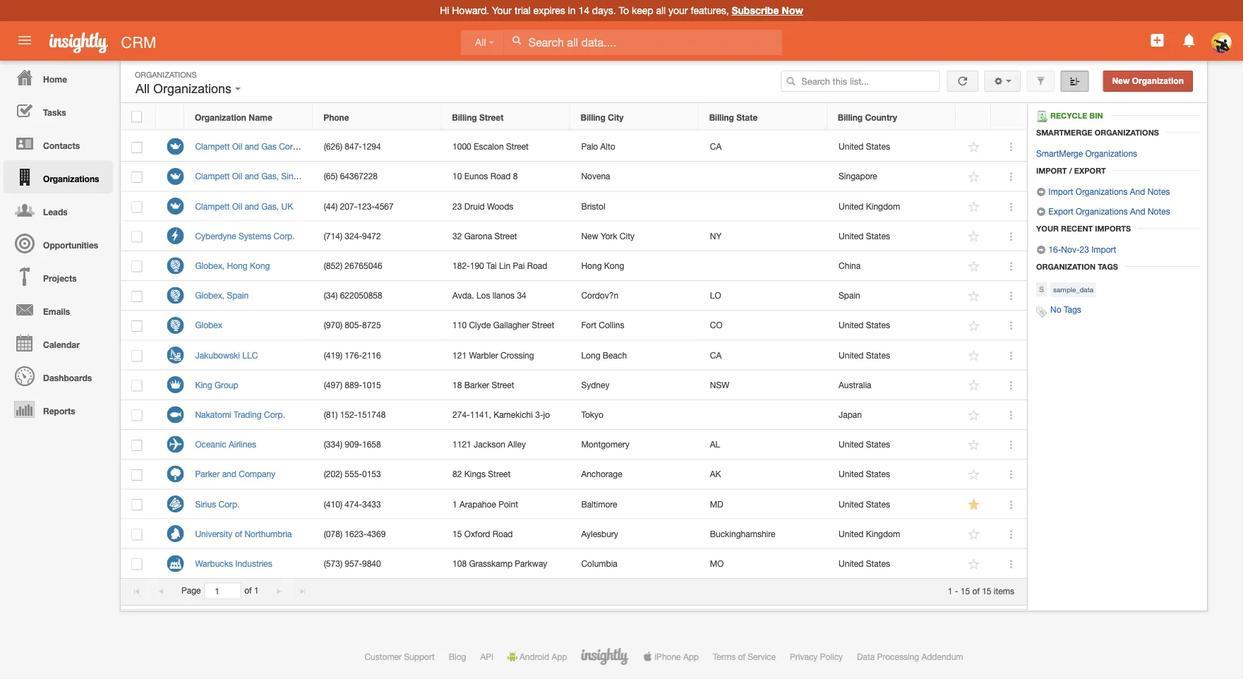 Task type: locate. For each thing, give the bounding box(es) containing it.
states for new york city
[[866, 231, 890, 241]]

1 horizontal spatial app
[[683, 652, 699, 662]]

1 united kingdom cell from the top
[[828, 192, 957, 221]]

0 vertical spatial globex,
[[195, 261, 225, 271]]

3 united from the top
[[839, 231, 864, 241]]

(419) 176-2116 cell
[[313, 341, 442, 370]]

0 vertical spatial circle arrow right image
[[1036, 187, 1046, 197]]

row containing clampett oil and gas corp.
[[121, 132, 1027, 162]]

point
[[499, 499, 518, 509]]

row down aylesbury at bottom left
[[121, 549, 1027, 579]]

1 united states cell from the top
[[828, 132, 957, 162]]

8 row from the top
[[121, 311, 1027, 341]]

united states cell for montgomery
[[828, 430, 957, 460]]

0 vertical spatial new
[[1112, 76, 1130, 86]]

billing left state
[[709, 112, 734, 122]]

all inside "all organizations" button
[[136, 82, 150, 96]]

5 united from the top
[[839, 350, 864, 360]]

road
[[490, 171, 511, 181], [527, 261, 547, 271], [493, 529, 513, 539]]

1 vertical spatial notes
[[1148, 206, 1170, 216]]

2 vertical spatial import
[[1092, 244, 1117, 254]]

clampett for clampett oil and gas corp.
[[195, 142, 230, 151]]

new left york
[[581, 231, 598, 241]]

1 vertical spatial 23
[[1080, 244, 1089, 254]]

corp. right 'systems'
[[274, 231, 295, 241]]

ca down co on the top
[[710, 350, 722, 360]]

9 united from the top
[[839, 529, 864, 539]]

0 horizontal spatial spain
[[227, 291, 249, 300]]

and down clampett oil and gas corp. link
[[245, 171, 259, 181]]

1 horizontal spatial spain
[[839, 291, 860, 300]]

united states for columbia
[[839, 559, 890, 569]]

ca down billing state
[[710, 142, 722, 151]]

circle arrow right image up circle arrow left image on the top of page
[[1036, 187, 1046, 197]]

0 vertical spatial united kingdom cell
[[828, 192, 957, 221]]

united states for new york city
[[839, 231, 890, 241]]

182-190 tai lin pai road cell
[[442, 251, 570, 281]]

6 row from the top
[[121, 251, 1027, 281]]

1 vertical spatial globex,
[[195, 291, 225, 300]]

6 follow image from the top
[[968, 438, 981, 452]]

billing up 1000
[[452, 112, 477, 122]]

5 states from the top
[[866, 439, 890, 449]]

follow image for bristol
[[968, 200, 981, 214]]

2 notes from the top
[[1148, 206, 1170, 216]]

globex, for globex, hong kong
[[195, 261, 225, 271]]

1 left -
[[948, 586, 953, 596]]

2 vertical spatial road
[[493, 529, 513, 539]]

0 vertical spatial oil
[[232, 142, 242, 151]]

5 united states from the top
[[839, 439, 890, 449]]

kong down york
[[604, 261, 624, 271]]

import left /
[[1036, 166, 1067, 175]]

6 states from the top
[[866, 469, 890, 479]]

avda. los llanos 34 cell
[[442, 281, 570, 311]]

clampett up clampett oil and gas, uk
[[195, 171, 230, 181]]

0 horizontal spatial app
[[552, 652, 567, 662]]

1 and from the top
[[1130, 186, 1145, 196]]

(626)
[[324, 142, 342, 151]]

row down tokyo
[[121, 430, 1027, 460]]

singapore down billing country
[[839, 171, 877, 181]]

fort collins cell
[[570, 311, 699, 341]]

circle arrow right image inside import organizations and notes link
[[1036, 187, 1046, 197]]

2 singapore from the left
[[839, 171, 877, 181]]

new organization link
[[1103, 71, 1193, 92]]

row down palo
[[121, 162, 1027, 192]]

10 row from the top
[[121, 370, 1027, 400]]

7 united from the top
[[839, 469, 864, 479]]

0 horizontal spatial singapore
[[281, 171, 320, 181]]

2 oil from the top
[[232, 171, 242, 181]]

clampett down organization name
[[195, 142, 230, 151]]

(202) 555-0153
[[324, 469, 381, 479]]

long
[[581, 350, 601, 360]]

organization down nov- at the top of the page
[[1036, 262, 1096, 271]]

1 ca cell from the top
[[699, 132, 828, 162]]

states for palo alto
[[866, 142, 890, 151]]

13 row from the top
[[121, 460, 1027, 490]]

1 oil from the top
[[232, 142, 242, 151]]

15 right -
[[961, 586, 970, 596]]

road left 8
[[490, 171, 511, 181]]

singapore left '(65)'
[[281, 171, 320, 181]]

1623-
[[345, 529, 367, 539]]

3 oil from the top
[[232, 201, 242, 211]]

622050858
[[340, 291, 382, 300]]

(334) 909-1658
[[324, 439, 381, 449]]

1 row from the top
[[121, 104, 1027, 130]]

and up export organizations and notes
[[1130, 186, 1145, 196]]

1 billing from the left
[[452, 112, 477, 122]]

1 horizontal spatial export
[[1074, 166, 1106, 175]]

2 states from the top
[[866, 231, 890, 241]]

city inside cell
[[620, 231, 635, 241]]

4 states from the top
[[866, 350, 890, 360]]

billing city
[[581, 112, 624, 122]]

white image
[[512, 35, 522, 45]]

organizations up "all organizations"
[[135, 70, 197, 79]]

and inside import organizations and notes link
[[1130, 186, 1145, 196]]

united for new york city
[[839, 231, 864, 241]]

2 circle arrow right image from the top
[[1036, 245, 1046, 255]]

ca cell up nsw
[[699, 341, 828, 370]]

notes inside import organizations and notes link
[[1148, 186, 1170, 196]]

1 clampett from the top
[[195, 142, 230, 151]]

cell for japan
[[699, 400, 828, 430]]

6 follow image from the top
[[968, 528, 981, 541]]

notes up export organizations and notes
[[1148, 186, 1170, 196]]

lo cell
[[699, 281, 828, 311]]

road right oxford
[[493, 529, 513, 539]]

nsw cell
[[699, 370, 828, 400]]

al cell
[[699, 430, 828, 460]]

1 horizontal spatial organization
[[1036, 262, 1096, 271]]

road for 15 oxford road
[[493, 529, 513, 539]]

corp. right sirius
[[219, 499, 240, 509]]

import
[[1036, 166, 1067, 175], [1049, 186, 1074, 196], [1092, 244, 1117, 254]]

15 oxford road
[[453, 529, 513, 539]]

(497) 889-1015 cell
[[313, 370, 442, 400]]

cyberdyne systems corp.
[[195, 231, 295, 241]]

1 vertical spatial oil
[[232, 171, 242, 181]]

row containing king group
[[121, 370, 1027, 400]]

14 row from the top
[[121, 490, 1027, 519]]

4 follow image from the top
[[968, 349, 981, 363]]

crm
[[121, 33, 156, 51]]

parker
[[195, 469, 220, 479]]

(078)
[[324, 529, 342, 539]]

9472
[[362, 231, 381, 241]]

5 united states cell from the top
[[828, 430, 957, 460]]

row up aylesbury at bottom left
[[121, 490, 1027, 519]]

of
[[235, 529, 242, 539], [244, 586, 252, 596], [973, 586, 980, 596], [738, 652, 746, 662]]

your down circle arrow left image on the top of page
[[1036, 224, 1059, 233]]

page
[[181, 586, 201, 596]]

states for montgomery
[[866, 439, 890, 449]]

0 horizontal spatial 15
[[453, 529, 462, 539]]

oil up cyberdyne systems corp.
[[232, 201, 242, 211]]

cell up ny cell
[[699, 162, 828, 192]]

6 united from the top
[[839, 439, 864, 449]]

united for anchorage
[[839, 469, 864, 479]]

all for all
[[475, 37, 486, 48]]

1 vertical spatial united kingdom cell
[[828, 519, 957, 549]]

1 horizontal spatial kong
[[604, 261, 624, 271]]

app for iphone app
[[683, 652, 699, 662]]

mo cell
[[699, 549, 828, 579]]

import down /
[[1049, 186, 1074, 196]]

street right kings
[[488, 469, 511, 479]]

follow image for mo
[[968, 558, 981, 571]]

0 horizontal spatial new
[[581, 231, 598, 241]]

row containing globex, spain
[[121, 281, 1027, 311]]

2 kong from the left
[[604, 261, 624, 271]]

follow image for montgomery
[[968, 438, 981, 452]]

all inside all link
[[475, 37, 486, 48]]

15 left oxford
[[453, 529, 462, 539]]

follow image for nsw
[[968, 379, 981, 392]]

3 follow image from the top
[[968, 230, 981, 243]]

cell
[[699, 162, 828, 192], [699, 192, 828, 221], [699, 251, 828, 281], [699, 400, 828, 430]]

montgomery cell
[[570, 430, 699, 460]]

1 kingdom from the top
[[866, 201, 900, 211]]

0 vertical spatial road
[[490, 171, 511, 181]]

1 states from the top
[[866, 142, 890, 151]]

states for baltimore
[[866, 499, 890, 509]]

tokyo cell
[[570, 400, 699, 430]]

crossing
[[501, 350, 534, 360]]

united kingdom for aylesbury
[[839, 529, 900, 539]]

1 vertical spatial organization
[[195, 112, 246, 122]]

clampett for clampett oil and gas, singapore (65) 64367228
[[195, 171, 230, 181]]

clampett oil and gas corp. link
[[195, 142, 307, 151]]

hong inside cell
[[581, 261, 602, 271]]

leads
[[43, 207, 68, 217]]

2 globex, from the top
[[195, 291, 225, 300]]

billing left "country"
[[838, 112, 863, 122]]

globex, down cyberdyne at the top left
[[195, 261, 225, 271]]

4 cell from the top
[[699, 400, 828, 430]]

18 barker street
[[453, 380, 514, 390]]

(573) 957-9840 cell
[[313, 549, 442, 579]]

2 spain from the left
[[839, 291, 860, 300]]

data processing addendum
[[857, 652, 963, 662]]

ca cell
[[699, 132, 828, 162], [699, 341, 828, 370]]

0 vertical spatial ca cell
[[699, 132, 828, 162]]

108 grasskamp parkway cell
[[442, 549, 570, 579]]

united states for montgomery
[[839, 439, 890, 449]]

united states
[[839, 142, 890, 151], [839, 231, 890, 241], [839, 320, 890, 330], [839, 350, 890, 360], [839, 439, 890, 449], [839, 469, 890, 479], [839, 499, 890, 509], [839, 559, 890, 569]]

terms of service link
[[713, 652, 776, 662]]

street right barker
[[492, 380, 514, 390]]

baltimore
[[581, 499, 617, 509]]

1 vertical spatial your
[[1036, 224, 1059, 233]]

md cell
[[699, 490, 828, 519]]

bristol cell
[[570, 192, 699, 221]]

1 vertical spatial export
[[1049, 206, 1074, 216]]

1 vertical spatial gas,
[[261, 201, 279, 211]]

and for singapore
[[245, 171, 259, 181]]

0 vertical spatial export
[[1074, 166, 1106, 175]]

ak
[[710, 469, 721, 479]]

airlines
[[229, 439, 256, 449]]

23 left druid
[[453, 201, 462, 211]]

new for new organization
[[1112, 76, 1130, 86]]

1 circle arrow right image from the top
[[1036, 187, 1046, 197]]

notes for export organizations and notes
[[1148, 206, 1170, 216]]

organizations for all organizations
[[153, 82, 232, 96]]

organizations
[[1095, 128, 1159, 137]]

1 follow image from the top
[[968, 200, 981, 214]]

5 follow image from the top
[[968, 379, 981, 392]]

gas, left "uk" at the top
[[261, 201, 279, 211]]

1 horizontal spatial 1
[[453, 499, 457, 509]]

export down smartmerge organizations link
[[1074, 166, 1106, 175]]

app right iphone
[[683, 652, 699, 662]]

0 vertical spatial united kingdom
[[839, 201, 900, 211]]

cell for united kingdom
[[699, 192, 828, 221]]

(65) 64367228 cell
[[313, 162, 442, 192]]

hong down cyberdyne systems corp.
[[227, 261, 248, 271]]

(970)
[[324, 320, 342, 330]]

organization for organization tags
[[1036, 262, 1096, 271]]

1 smartmerge from the top
[[1036, 128, 1093, 137]]

15 left items
[[982, 586, 992, 596]]

circle arrow right image inside 16-nov-23 import "link"
[[1036, 245, 1046, 255]]

circle arrow right image for 16-nov-23 import
[[1036, 245, 1046, 255]]

united kingdom for bristol
[[839, 201, 900, 211]]

nsw
[[710, 380, 730, 390]]

street for 1000 escalon street
[[506, 142, 529, 151]]

ca cell down state
[[699, 132, 828, 162]]

street right garona
[[495, 231, 517, 241]]

1 notes from the top
[[1148, 186, 1170, 196]]

of inside row
[[235, 529, 242, 539]]

hong kong cell
[[570, 251, 699, 281]]

1 spain from the left
[[227, 291, 249, 300]]

row containing jakubowski llc
[[121, 341, 1027, 370]]

states for fort collins
[[866, 320, 890, 330]]

2 follow image from the top
[[968, 260, 981, 273]]

1 kong from the left
[[250, 261, 270, 271]]

lo
[[710, 291, 721, 300]]

15 row from the top
[[121, 519, 1027, 549]]

/
[[1069, 166, 1072, 175]]

city right york
[[620, 231, 635, 241]]

android
[[520, 652, 549, 662]]

united kingdom cell
[[828, 192, 957, 221], [828, 519, 957, 549]]

(34)
[[324, 291, 338, 300]]

1 cell from the top
[[699, 162, 828, 192]]

5 follow image from the top
[[968, 409, 981, 422]]

all down howard.
[[475, 37, 486, 48]]

organizations up organization name
[[153, 82, 232, 96]]

spain cell
[[828, 281, 957, 311]]

5 row from the top
[[121, 221, 1027, 251]]

all organizations button
[[132, 78, 244, 100]]

and
[[1130, 186, 1145, 196], [1130, 206, 1146, 216]]

2 vertical spatial oil
[[232, 201, 242, 211]]

176-
[[345, 350, 362, 360]]

hong up "cordov?n"
[[581, 261, 602, 271]]

your left trial
[[492, 5, 512, 16]]

1 horizontal spatial all
[[475, 37, 486, 48]]

blog
[[449, 652, 466, 662]]

0 horizontal spatial 1
[[254, 586, 259, 596]]

2 vertical spatial clampett
[[195, 201, 230, 211]]

no
[[1051, 305, 1062, 315]]

1 united from the top
[[839, 142, 864, 151]]

0 vertical spatial ca
[[710, 142, 722, 151]]

7 follow image from the top
[[968, 558, 981, 571]]

0 horizontal spatial organization
[[195, 112, 246, 122]]

1 singapore from the left
[[281, 171, 320, 181]]

110
[[453, 320, 467, 330]]

None checkbox
[[131, 111, 142, 122], [132, 142, 142, 153], [132, 172, 142, 183], [132, 201, 142, 213], [132, 261, 142, 272], [132, 321, 142, 332], [132, 350, 142, 362], [132, 529, 142, 540], [131, 111, 142, 122], [132, 142, 142, 153], [132, 172, 142, 183], [132, 201, 142, 213], [132, 261, 142, 272], [132, 321, 142, 332], [132, 350, 142, 362], [132, 529, 142, 540]]

billing for billing city
[[581, 112, 606, 122]]

oil for clampett oil and gas, uk
[[232, 201, 242, 211]]

2 united from the top
[[839, 201, 864, 211]]

16-nov-23 import
[[1046, 244, 1117, 254]]

0 vertical spatial notes
[[1148, 186, 1170, 196]]

street for 32 garona street
[[495, 231, 517, 241]]

1 ca from the top
[[710, 142, 722, 151]]

1 vertical spatial united kingdom
[[839, 529, 900, 539]]

(81) 152-151748 cell
[[313, 400, 442, 430]]

(078) 1623-4369 cell
[[313, 519, 442, 549]]

spain inside 'cell'
[[839, 291, 860, 300]]

7 follow image from the top
[[968, 468, 981, 482]]

row
[[121, 104, 1027, 130], [121, 132, 1027, 162], [121, 162, 1027, 192], [121, 192, 1027, 221], [121, 221, 1027, 251], [121, 251, 1027, 281], [121, 281, 1027, 311], [121, 311, 1027, 341], [121, 341, 1027, 370], [121, 370, 1027, 400], [121, 400, 1027, 430], [121, 430, 1027, 460], [121, 460, 1027, 490], [121, 490, 1027, 519], [121, 519, 1027, 549], [121, 549, 1027, 579]]

import for import / export
[[1036, 166, 1067, 175]]

columbia cell
[[570, 549, 699, 579]]

smartmerge up /
[[1036, 148, 1083, 158]]

street inside cell
[[492, 380, 514, 390]]

8 states from the top
[[866, 559, 890, 569]]

1 vertical spatial import
[[1049, 186, 1074, 196]]

1 vertical spatial city
[[620, 231, 635, 241]]

new right show sidebar image
[[1112, 76, 1130, 86]]

clampett for clampett oil and gas, uk
[[195, 201, 230, 211]]

export organizations and notes link
[[1036, 206, 1170, 217]]

notes for import organizations and notes
[[1148, 186, 1170, 196]]

row containing clampett oil and gas, singapore
[[121, 162, 1027, 192]]

navigation
[[0, 61, 113, 426]]

8 united states from the top
[[839, 559, 890, 569]]

follow image for hong kong
[[968, 260, 981, 273]]

0 horizontal spatial 23
[[453, 201, 462, 211]]

street up 1000 escalon street
[[479, 112, 504, 122]]

organizations for import organizations and notes
[[1076, 186, 1128, 196]]

billing for billing state
[[709, 112, 734, 122]]

2 hong from the left
[[581, 261, 602, 271]]

1 inside cell
[[453, 499, 457, 509]]

1 vertical spatial new
[[581, 231, 598, 241]]

and right parker
[[222, 469, 236, 479]]

clampett
[[195, 142, 230, 151], [195, 171, 230, 181], [195, 201, 230, 211]]

2 ca cell from the top
[[699, 341, 828, 370]]

smartmerge down recycle
[[1036, 128, 1093, 137]]

export right circle arrow left image on the top of page
[[1049, 206, 1074, 216]]

oil down organization name
[[232, 142, 242, 151]]

kong
[[250, 261, 270, 271], [604, 261, 624, 271]]

gas,
[[261, 171, 279, 181], [261, 201, 279, 211]]

row containing globex
[[121, 311, 1027, 341]]

cell down nsw
[[699, 400, 828, 430]]

llanos
[[493, 291, 515, 300]]

1 vertical spatial kingdom
[[866, 529, 900, 539]]

all organizations
[[136, 82, 235, 96]]

0 horizontal spatial all
[[136, 82, 150, 96]]

row group
[[121, 132, 1027, 579]]

2 united states cell from the top
[[828, 221, 957, 251]]

and up 'systems'
[[245, 201, 259, 211]]

hi howard. your trial expires in 14 days. to keep all your features, subscribe now
[[440, 5, 803, 16]]

1 horizontal spatial hong
[[581, 261, 602, 271]]

110 clyde gallagher street
[[453, 320, 554, 330]]

oceanic airlines link
[[195, 439, 263, 449]]

app right android
[[552, 652, 567, 662]]

0 horizontal spatial kong
[[250, 261, 270, 271]]

organizations inside export organizations and notes link
[[1076, 206, 1128, 216]]

-
[[955, 586, 958, 596]]

(202)
[[324, 469, 342, 479]]

2 horizontal spatial 1
[[948, 586, 953, 596]]

oil for clampett oil and gas, singapore (65) 64367228
[[232, 171, 242, 181]]

(497)
[[324, 380, 342, 390]]

city up alto on the top left of page
[[608, 112, 624, 122]]

2 clampett from the top
[[195, 171, 230, 181]]

474-
[[345, 499, 362, 509]]

circle arrow left image
[[1036, 207, 1046, 217]]

road for 10 eunos road 8
[[490, 171, 511, 181]]

3 billing from the left
[[709, 112, 734, 122]]

1 app from the left
[[552, 652, 567, 662]]

and for uk
[[245, 201, 259, 211]]

organization up clampett oil and gas corp.
[[195, 112, 246, 122]]

avda. los llanos 34
[[453, 291, 527, 300]]

singapore cell
[[828, 162, 957, 192]]

organization name
[[195, 112, 272, 122]]

1 hong from the left
[[227, 261, 248, 271]]

smartmerge for smartmerge organizations
[[1036, 128, 1093, 137]]

0 vertical spatial gas,
[[261, 171, 279, 181]]

app for android app
[[552, 652, 567, 662]]

all down the crm
[[136, 82, 150, 96]]

united states cell
[[828, 132, 957, 162], [828, 221, 957, 251], [828, 311, 957, 341], [828, 341, 957, 370], [828, 430, 957, 460], [828, 460, 957, 490], [828, 490, 957, 519], [828, 549, 957, 579]]

clampett up cyberdyne at the top left
[[195, 201, 230, 211]]

3 states from the top
[[866, 320, 890, 330]]

8 united from the top
[[839, 499, 864, 509]]

of right terms
[[738, 652, 746, 662]]

row up fort
[[121, 281, 1027, 311]]

0 horizontal spatial hong
[[227, 261, 248, 271]]

(970) 805-8725 cell
[[313, 311, 442, 341]]

(44) 207-123-4567
[[324, 201, 394, 211]]

sydney cell
[[570, 370, 699, 400]]

globex, up globex
[[195, 291, 225, 300]]

1 vertical spatial smartmerge
[[1036, 148, 1083, 158]]

new york city cell
[[570, 221, 699, 251]]

2 united states from the top
[[839, 231, 890, 241]]

2 united kingdom cell from the top
[[828, 519, 957, 549]]

2 app from the left
[[683, 652, 699, 662]]

847-
[[345, 142, 362, 151]]

street right escalon
[[506, 142, 529, 151]]

0 vertical spatial 23
[[453, 201, 462, 211]]

japan
[[839, 410, 862, 420]]

(970) 805-8725
[[324, 320, 381, 330]]

ny
[[710, 231, 722, 241]]

1 united states from the top
[[839, 142, 890, 151]]

spain down globex, hong kong link in the left top of the page
[[227, 291, 249, 300]]

beach
[[603, 350, 627, 360]]

follow image
[[968, 141, 981, 154], [968, 170, 981, 184], [968, 230, 981, 243], [968, 319, 981, 333], [968, 379, 981, 392], [968, 528, 981, 541], [968, 558, 981, 571]]

street for 18 barker street
[[492, 380, 514, 390]]

1 globex, from the top
[[195, 261, 225, 271]]

row up columbia
[[121, 519, 1027, 549]]

6 united states from the top
[[839, 469, 890, 479]]

of right university
[[235, 529, 242, 539]]

and inside export organizations and notes link
[[1130, 206, 1146, 216]]

states for columbia
[[866, 559, 890, 569]]

clampett oil and gas, uk
[[195, 201, 293, 211]]

column header
[[956, 104, 991, 130]]

united for long beach
[[839, 350, 864, 360]]

billing for billing country
[[838, 112, 863, 122]]

cell up lo on the top right of page
[[699, 251, 828, 281]]

follow image for ca
[[968, 141, 981, 154]]

10 eunos road 8
[[453, 171, 518, 181]]

9 row from the top
[[121, 341, 1027, 370]]

row down long
[[121, 370, 1027, 400]]

1 vertical spatial all
[[136, 82, 150, 96]]

Search all data.... text field
[[504, 30, 782, 55]]

0 vertical spatial and
[[1130, 186, 1145, 196]]

smartmerge
[[1036, 128, 1093, 137], [1036, 148, 1083, 158]]

4 follow image from the top
[[968, 319, 981, 333]]

2 kingdom from the top
[[866, 529, 900, 539]]

34
[[517, 291, 527, 300]]

1121 jackson alley cell
[[442, 430, 570, 460]]

1 left arapahoe
[[453, 499, 457, 509]]

23 up organization tags in the top of the page
[[1080, 244, 1089, 254]]

row down fort
[[121, 341, 1027, 370]]

1 vertical spatial road
[[527, 261, 547, 271]]

organization tags
[[1036, 262, 1118, 271]]

cell up ny
[[699, 192, 828, 221]]

row up 'baltimore'
[[121, 460, 1027, 490]]

row down sydney
[[121, 400, 1027, 430]]

0 vertical spatial kingdom
[[866, 201, 900, 211]]

1 down the industries
[[254, 586, 259, 596]]

spain down china
[[839, 291, 860, 300]]

7 states from the top
[[866, 499, 890, 509]]

circle arrow right image
[[1036, 187, 1046, 197], [1036, 245, 1046, 255]]

4 united from the top
[[839, 320, 864, 330]]

0 vertical spatial smartmerge
[[1036, 128, 1093, 137]]

united for aylesbury
[[839, 529, 864, 539]]

oxford
[[464, 529, 490, 539]]

organizations inside organizations link
[[43, 174, 99, 184]]

organizations down smartmerge organizations
[[1086, 148, 1138, 158]]

3 clampett from the top
[[195, 201, 230, 211]]

4 row from the top
[[121, 192, 1027, 221]]

1 vertical spatial circle arrow right image
[[1036, 245, 1046, 255]]

united states for anchorage
[[839, 469, 890, 479]]

export organizations and notes
[[1046, 206, 1170, 216]]

ca cell for palo alto
[[699, 132, 828, 162]]

957-
[[345, 559, 362, 569]]

12 row from the top
[[121, 430, 1027, 460]]

organizations inside import organizations and notes link
[[1076, 186, 1128, 196]]

import for import organizations and notes
[[1049, 186, 1074, 196]]

new inside cell
[[581, 231, 598, 241]]

3 united states cell from the top
[[828, 311, 957, 341]]

palo alto
[[581, 142, 615, 151]]

1 gas, from the top
[[261, 171, 279, 181]]

2 cell from the top
[[699, 192, 828, 221]]

cyberdyne
[[195, 231, 236, 241]]

cell for singapore
[[699, 162, 828, 192]]

1 vertical spatial clampett
[[195, 171, 230, 181]]

0 vertical spatial import
[[1036, 166, 1067, 175]]

None checkbox
[[132, 231, 142, 243], [132, 291, 142, 302], [132, 380, 142, 391], [132, 410, 142, 421], [132, 440, 142, 451], [132, 470, 142, 481], [132, 499, 142, 511], [132, 559, 142, 570], [132, 231, 142, 243], [132, 291, 142, 302], [132, 380, 142, 391], [132, 410, 142, 421], [132, 440, 142, 451], [132, 470, 142, 481], [132, 499, 142, 511], [132, 559, 142, 570]]

organization down notifications icon
[[1132, 76, 1184, 86]]

1 vertical spatial ca cell
[[699, 341, 828, 370]]

sample_data link
[[1051, 282, 1097, 297]]

2 row from the top
[[121, 132, 1027, 162]]

3 cell from the top
[[699, 251, 828, 281]]

4369
[[367, 529, 386, 539]]

7 united states cell from the top
[[828, 490, 957, 519]]

united states cell for anchorage
[[828, 460, 957, 490]]

contacts
[[43, 141, 80, 150]]

(81) 152-151748
[[324, 410, 386, 420]]

1 vertical spatial ca
[[710, 350, 722, 360]]

2 united kingdom from the top
[[839, 529, 900, 539]]

1 horizontal spatial new
[[1112, 76, 1130, 86]]

organizations up export organizations and notes link
[[1076, 186, 1128, 196]]

4 united states cell from the top
[[828, 341, 957, 370]]

row up long
[[121, 311, 1027, 341]]

1 follow image from the top
[[968, 141, 981, 154]]

2 vertical spatial organization
[[1036, 262, 1096, 271]]

globex, for globex, spain
[[195, 291, 225, 300]]

1 horizontal spatial singapore
[[839, 171, 877, 181]]

kong down 'systems'
[[250, 261, 270, 271]]

0 vertical spatial clampett
[[195, 142, 230, 151]]

united states for baltimore
[[839, 499, 890, 509]]

navigation containing home
[[0, 61, 113, 426]]

smartmerge organizations
[[1036, 148, 1138, 158]]

organization for organization name
[[195, 112, 246, 122]]

circle arrow right image left the 16-
[[1036, 245, 1046, 255]]

0 horizontal spatial your
[[492, 5, 512, 16]]

2 horizontal spatial organization
[[1132, 76, 1184, 86]]

road inside 'cell'
[[493, 529, 513, 539]]

and up imports
[[1130, 206, 1146, 216]]

new
[[1112, 76, 1130, 86], [581, 231, 598, 241]]

8 united states cell from the top
[[828, 549, 957, 579]]

1 vertical spatial and
[[1130, 206, 1146, 216]]

1 horizontal spatial 23
[[1080, 244, 1089, 254]]

notes inside export organizations and notes link
[[1148, 206, 1170, 216]]

3 united states from the top
[[839, 320, 890, 330]]

row up "cordov?n"
[[121, 251, 1027, 281]]

follow image
[[968, 200, 981, 214], [968, 260, 981, 273], [968, 290, 981, 303], [968, 349, 981, 363], [968, 409, 981, 422], [968, 438, 981, 452], [968, 468, 981, 482]]

organizations up the leads link
[[43, 174, 99, 184]]

and left gas at the left top of the page
[[245, 142, 259, 151]]

0 vertical spatial all
[[475, 37, 486, 48]]

2 billing from the left
[[581, 112, 606, 122]]

10 eunos road 8 cell
[[442, 162, 570, 192]]

3 follow image from the top
[[968, 290, 981, 303]]

billing street
[[452, 112, 504, 122]]

2 gas, from the top
[[261, 201, 279, 211]]

imports
[[1095, 224, 1131, 233]]

customer support
[[365, 652, 435, 662]]

cell for china
[[699, 251, 828, 281]]

4 billing from the left
[[838, 112, 863, 122]]

0 vertical spatial organization
[[1132, 76, 1184, 86]]

32 garona street cell
[[442, 221, 570, 251]]

billing up palo
[[581, 112, 606, 122]]

gallagher
[[493, 320, 530, 330]]

0 vertical spatial city
[[608, 112, 624, 122]]

road right pai
[[527, 261, 547, 271]]

oil up clampett oil and gas, uk
[[232, 171, 242, 181]]

row containing parker and company
[[121, 460, 1027, 490]]

organizations inside "all organizations" button
[[153, 82, 232, 96]]

import up tags
[[1092, 244, 1117, 254]]

6 united states cell from the top
[[828, 460, 957, 490]]

7 united states from the top
[[839, 499, 890, 509]]

gas, down gas at the left top of the page
[[261, 171, 279, 181]]

2 ca from the top
[[710, 350, 722, 360]]



Task type: describe. For each thing, give the bounding box(es) containing it.
privacy policy
[[790, 652, 843, 662]]

1 horizontal spatial 15
[[961, 586, 970, 596]]

university of northumbria
[[195, 529, 292, 539]]

(852) 26765046 cell
[[313, 251, 442, 281]]

(573)
[[324, 559, 342, 569]]

billing for billing street
[[452, 112, 477, 122]]

ca cell for long beach
[[699, 341, 828, 370]]

long beach cell
[[570, 341, 699, 370]]

32 garona street
[[453, 231, 517, 241]]

united states for palo alto
[[839, 142, 890, 151]]

row containing oceanic airlines
[[121, 430, 1027, 460]]

united states cell for fort collins
[[828, 311, 957, 341]]

182-
[[453, 261, 470, 271]]

and for export organizations and notes
[[1130, 206, 1146, 216]]

and for import organizations and notes
[[1130, 186, 1145, 196]]

pai
[[513, 261, 525, 271]]

23 inside 16-nov-23 import "link"
[[1080, 244, 1089, 254]]

row containing organization name
[[121, 104, 1027, 130]]

following image
[[968, 498, 981, 511]]

organizations for smartmerge organizations
[[1086, 148, 1138, 158]]

nakatomi
[[195, 410, 231, 420]]

32
[[453, 231, 462, 241]]

all link
[[461, 30, 504, 55]]

26765046
[[345, 261, 382, 271]]

projects
[[43, 273, 77, 283]]

emails
[[43, 306, 70, 316]]

street right gallagher
[[532, 320, 554, 330]]

smartmerge organizations
[[1036, 128, 1159, 137]]

324-
[[345, 231, 362, 241]]

king group link
[[195, 380, 245, 390]]

import inside "link"
[[1092, 244, 1117, 254]]

23 inside 23 druid woods cell
[[453, 201, 462, 211]]

organizations link
[[4, 160, 113, 193]]

row containing warbucks industries
[[121, 549, 1027, 579]]

follow image for tokyo
[[968, 409, 981, 422]]

aylesbury
[[581, 529, 618, 539]]

university
[[195, 529, 233, 539]]

of right 1 'field'
[[244, 586, 252, 596]]

14
[[579, 5, 590, 16]]

(573) 957-9840
[[324, 559, 381, 569]]

tags
[[1098, 262, 1118, 271]]

row containing university of northumbria
[[121, 519, 1027, 549]]

recent
[[1061, 224, 1093, 233]]

Search this list... text field
[[781, 71, 940, 92]]

of right -
[[973, 586, 980, 596]]

globex
[[195, 320, 222, 330]]

aylesbury cell
[[570, 519, 699, 549]]

1 field
[[205, 583, 240, 599]]

gas, for singapore
[[261, 171, 279, 181]]

gas
[[261, 142, 277, 151]]

15 inside '15 oxford road' 'cell'
[[453, 529, 462, 539]]

(714) 324-9472
[[324, 231, 381, 241]]

1000 escalon street cell
[[442, 132, 570, 162]]

row containing cyberdyne systems corp.
[[121, 221, 1027, 251]]

follow image for ny
[[968, 230, 981, 243]]

anchorage
[[581, 469, 622, 479]]

features,
[[691, 5, 729, 16]]

howard.
[[452, 5, 489, 16]]

palo alto cell
[[570, 132, 699, 162]]

23 druid woods cell
[[442, 192, 570, 221]]

hi
[[440, 5, 449, 16]]

singapore inside cell
[[839, 171, 877, 181]]

novena cell
[[570, 162, 699, 192]]

expires
[[534, 5, 565, 16]]

1 for 1 arapahoe point
[[453, 499, 457, 509]]

ak cell
[[699, 460, 828, 490]]

jakubowski
[[195, 350, 240, 360]]

australia cell
[[828, 370, 957, 400]]

clyde
[[469, 320, 491, 330]]

united for montgomery
[[839, 439, 864, 449]]

0 vertical spatial your
[[492, 5, 512, 16]]

555-
[[345, 469, 362, 479]]

ca for palo alto
[[710, 142, 722, 151]]

refresh list image
[[956, 76, 970, 86]]

opportunities
[[43, 240, 98, 250]]

university of northumbria link
[[195, 529, 299, 539]]

gas, for uk
[[261, 201, 279, 211]]

clampett oil and gas corp.
[[195, 142, 300, 151]]

row containing globex, hong kong
[[121, 251, 1027, 281]]

follow image for co
[[968, 319, 981, 333]]

circle arrow right image for import organizations and notes
[[1036, 187, 1046, 197]]

23 druid woods
[[453, 201, 514, 211]]

country
[[865, 112, 897, 122]]

service
[[748, 652, 776, 662]]

2 horizontal spatial 15
[[982, 586, 992, 596]]

corp. right trading
[[264, 410, 285, 420]]

82 kings street
[[453, 469, 511, 479]]

trading
[[234, 410, 262, 420]]

united states cell for palo alto
[[828, 132, 957, 162]]

15 oxford road cell
[[442, 519, 570, 549]]

sydney
[[581, 380, 610, 390]]

(334) 909-1658 cell
[[313, 430, 442, 460]]

street for 82 kings street
[[488, 469, 511, 479]]

anchorage cell
[[570, 460, 699, 490]]

ny cell
[[699, 221, 828, 251]]

show list view filters image
[[1036, 76, 1046, 86]]

buckinghamshire cell
[[699, 519, 828, 549]]

oil for clampett oil and gas corp.
[[232, 142, 242, 151]]

2 follow image from the top
[[968, 170, 981, 184]]

new york city
[[581, 231, 635, 241]]

all
[[656, 5, 666, 16]]

baltimore cell
[[570, 490, 699, 519]]

united kingdom cell for bristol
[[828, 192, 957, 221]]

united for bristol
[[839, 201, 864, 211]]

9840
[[362, 559, 381, 569]]

recycle bin
[[1051, 111, 1103, 120]]

dashboards
[[43, 373, 92, 383]]

japan cell
[[828, 400, 957, 430]]

iphone
[[655, 652, 681, 662]]

fort collins
[[581, 320, 625, 330]]

18
[[453, 380, 462, 390]]

oceanic airlines
[[195, 439, 256, 449]]

united states cell for long beach
[[828, 341, 957, 370]]

tasks link
[[4, 94, 113, 127]]

uk
[[281, 201, 293, 211]]

corp. right gas at the left top of the page
[[279, 142, 300, 151]]

cog image
[[994, 76, 1004, 86]]

privacy policy link
[[790, 652, 843, 662]]

all for all organizations
[[136, 82, 150, 96]]

united for columbia
[[839, 559, 864, 569]]

909-
[[345, 439, 362, 449]]

row containing clampett oil and gas, uk
[[121, 192, 1027, 221]]

fort
[[581, 320, 597, 330]]

parkway
[[515, 559, 547, 569]]

globex link
[[195, 320, 229, 330]]

follow image for cordov?n
[[968, 290, 981, 303]]

new for new york city
[[581, 231, 598, 241]]

2116
[[362, 350, 381, 360]]

cordov?n cell
[[570, 281, 699, 311]]

follow image for buckinghamshire
[[968, 528, 981, 541]]

jackson
[[474, 439, 506, 449]]

united states for long beach
[[839, 350, 890, 360]]

warbucks industries link
[[195, 559, 279, 569]]

trial
[[515, 5, 531, 16]]

recycle bin link
[[1036, 111, 1110, 122]]

(202) 555-0153 cell
[[313, 460, 442, 490]]

1121 jackson alley
[[453, 439, 526, 449]]

(44) 207-123-4567 cell
[[313, 192, 442, 221]]

108 grasskamp parkway
[[453, 559, 547, 569]]

follow image for long beach
[[968, 349, 981, 363]]

woods
[[487, 201, 514, 211]]

and for corp.
[[245, 142, 259, 151]]

82 kings street cell
[[442, 460, 570, 490]]

bin
[[1090, 111, 1103, 120]]

121 warbler crossing cell
[[442, 341, 570, 370]]

escalon
[[474, 142, 504, 151]]

items
[[994, 586, 1015, 596]]

states for anchorage
[[866, 469, 890, 479]]

1 for 1 - 15 of 15 items
[[948, 586, 953, 596]]

united states cell for new york city
[[828, 221, 957, 251]]

18 barker street cell
[[442, 370, 570, 400]]

globex, spain link
[[195, 291, 256, 300]]

united for palo alto
[[839, 142, 864, 151]]

united for baltimore
[[839, 499, 864, 509]]

274-1141, kamekichi 3-jo cell
[[442, 400, 570, 430]]

190
[[470, 261, 484, 271]]

iphone app
[[655, 652, 699, 662]]

(626) 847-1294 cell
[[313, 132, 442, 162]]

united states cell for baltimore
[[828, 490, 957, 519]]

ca for long beach
[[710, 350, 722, 360]]

states for long beach
[[866, 350, 890, 360]]

organization inside "new organization" link
[[1132, 76, 1184, 86]]

united states cell for columbia
[[828, 549, 957, 579]]

show sidebar image
[[1070, 76, 1080, 86]]

1 horizontal spatial your
[[1036, 224, 1059, 233]]

privacy
[[790, 652, 818, 662]]

82
[[453, 469, 462, 479]]

organizations for export organizations and notes
[[1076, 206, 1128, 216]]

calendar
[[43, 340, 80, 349]]

barker
[[464, 380, 489, 390]]

notifications image
[[1181, 32, 1198, 49]]

md
[[710, 499, 723, 509]]

subscribe
[[732, 5, 779, 16]]

kings
[[464, 469, 486, 479]]

(852)
[[324, 261, 342, 271]]

1 arapahoe point cell
[[442, 490, 570, 519]]

16-nov-23 import link
[[1036, 244, 1117, 255]]

no tags link
[[1051, 305, 1082, 315]]

row containing sirius corp.
[[121, 490, 1027, 519]]

buckinghamshire
[[710, 529, 776, 539]]

search image
[[786, 76, 796, 86]]

oceanic
[[195, 439, 226, 449]]

group
[[215, 380, 238, 390]]

3-
[[535, 410, 543, 420]]

kingdom for aylesbury
[[866, 529, 900, 539]]

home link
[[4, 61, 113, 94]]

110 clyde gallagher street cell
[[442, 311, 570, 341]]

policy
[[820, 652, 843, 662]]

northumbria
[[245, 529, 292, 539]]

(714) 324-9472 cell
[[313, 221, 442, 251]]

days.
[[592, 5, 616, 16]]

0 horizontal spatial export
[[1049, 206, 1074, 216]]

kong inside cell
[[604, 261, 624, 271]]

palo
[[581, 142, 598, 151]]

row containing nakatomi trading corp.
[[121, 400, 1027, 430]]

smartmerge for smartmerge organizations
[[1036, 148, 1083, 158]]

alley
[[508, 439, 526, 449]]

row group containing clampett oil and gas corp.
[[121, 132, 1027, 579]]

garona
[[464, 231, 492, 241]]

follow image for anchorage
[[968, 468, 981, 482]]

co cell
[[699, 311, 828, 341]]

china
[[839, 261, 861, 271]]

united for fort collins
[[839, 320, 864, 330]]

china cell
[[828, 251, 957, 281]]

(34) 622050858 cell
[[313, 281, 442, 311]]

united states for fort collins
[[839, 320, 890, 330]]

kingdom for bristol
[[866, 201, 900, 211]]

182-190 tai lin pai road
[[453, 261, 547, 271]]

(410) 474-3433 cell
[[313, 490, 442, 519]]

united kingdom cell for aylesbury
[[828, 519, 957, 549]]



Task type: vqa. For each thing, say whether or not it's contained in the screenshot.
Add in 'LINK'
no



